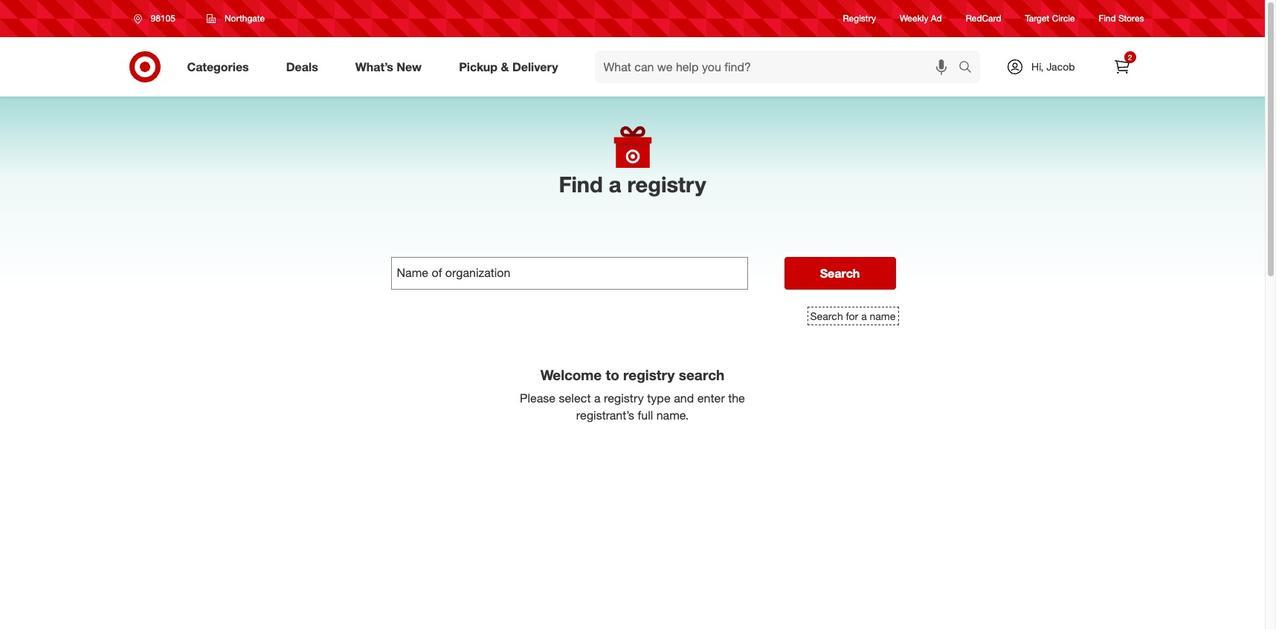 Task type: describe. For each thing, give the bounding box(es) containing it.
what's new link
[[343, 51, 440, 83]]

registry for to
[[623, 367, 675, 384]]

enter
[[697, 391, 725, 406]]

target circle link
[[1025, 12, 1075, 25]]

98105 button
[[124, 5, 191, 32]]

registry link
[[843, 12, 876, 25]]

pickup
[[459, 59, 498, 74]]

0 vertical spatial a
[[609, 171, 621, 198]]

find for find a registry
[[559, 171, 603, 198]]

name.
[[656, 408, 689, 423]]

jacob
[[1047, 60, 1075, 73]]

1 vertical spatial a
[[861, 310, 867, 323]]

2 vertical spatial registry
[[604, 391, 644, 406]]

&
[[501, 59, 509, 74]]

type
[[647, 391, 671, 406]]

search for search for a name
[[810, 310, 843, 323]]

welcome to registry search please select a registry type and enter the registrant's full name.
[[520, 367, 745, 423]]

to
[[606, 367, 619, 384]]

98105
[[151, 13, 175, 24]]

registry
[[843, 13, 876, 24]]

delivery
[[512, 59, 558, 74]]

weekly
[[900, 13, 928, 24]]

pickup & delivery link
[[446, 51, 577, 83]]

a inside the welcome to registry search please select a registry type and enter the registrant's full name.
[[594, 391, 601, 406]]

for
[[846, 310, 858, 323]]

search for a name
[[810, 310, 896, 323]]

ad
[[931, 13, 942, 24]]

categories link
[[174, 51, 268, 83]]

northgate button
[[197, 5, 274, 32]]



Task type: vqa. For each thing, say whether or not it's contained in the screenshot.
Categories link
yes



Task type: locate. For each thing, give the bounding box(es) containing it.
find
[[1099, 13, 1116, 24], [559, 171, 603, 198]]

weekly ad
[[900, 13, 942, 24]]

search up enter
[[679, 367, 725, 384]]

what's
[[355, 59, 393, 74]]

2 link
[[1105, 51, 1138, 83]]

1 vertical spatial registry
[[623, 367, 675, 384]]

northgate
[[225, 13, 265, 24]]

and
[[674, 391, 694, 406]]

None text field
[[391, 258, 748, 290]]

0 vertical spatial search
[[952, 61, 988, 76]]

search for a name link
[[810, 310, 896, 323]]

0 horizontal spatial search
[[679, 367, 725, 384]]

search button
[[784, 258, 896, 290]]

0 horizontal spatial find
[[559, 171, 603, 198]]

0 vertical spatial find
[[1099, 13, 1116, 24]]

weekly ad link
[[900, 12, 942, 25]]

redcard link
[[966, 12, 1001, 25]]

deals
[[286, 59, 318, 74]]

new
[[397, 59, 422, 74]]

0 vertical spatial registry
[[627, 171, 706, 198]]

registrant's
[[576, 408, 634, 423]]

search left for
[[810, 310, 843, 323]]

2 vertical spatial a
[[594, 391, 601, 406]]

stores
[[1118, 13, 1144, 24]]

target circle
[[1025, 13, 1075, 24]]

find for find stores
[[1099, 13, 1116, 24]]

1 horizontal spatial search
[[952, 61, 988, 76]]

circle
[[1052, 13, 1075, 24]]

find stores
[[1099, 13, 1144, 24]]

0 vertical spatial search
[[820, 266, 860, 281]]

search button
[[952, 51, 988, 86]]

hi,
[[1032, 60, 1044, 73]]

redcard
[[966, 13, 1001, 24]]

welcome
[[540, 367, 602, 384]]

1 vertical spatial search
[[810, 310, 843, 323]]

search inside button
[[820, 266, 860, 281]]

registry for a
[[627, 171, 706, 198]]

search
[[820, 266, 860, 281], [810, 310, 843, 323]]

search down redcard link at the top
[[952, 61, 988, 76]]

a
[[609, 171, 621, 198], [861, 310, 867, 323], [594, 391, 601, 406]]

name
[[870, 310, 896, 323]]

categories
[[187, 59, 249, 74]]

1 horizontal spatial find
[[1099, 13, 1116, 24]]

1 horizontal spatial a
[[609, 171, 621, 198]]

find stores link
[[1099, 12, 1144, 25]]

full
[[638, 408, 653, 423]]

the
[[728, 391, 745, 406]]

1 vertical spatial find
[[559, 171, 603, 198]]

2
[[1128, 53, 1132, 62]]

search inside the welcome to registry search please select a registry type and enter the registrant's full name.
[[679, 367, 725, 384]]

pickup & delivery
[[459, 59, 558, 74]]

target
[[1025, 13, 1050, 24]]

find a registry
[[559, 171, 706, 198]]

What can we help you find? suggestions appear below search field
[[595, 51, 962, 83]]

1 vertical spatial search
[[679, 367, 725, 384]]

search for search
[[820, 266, 860, 281]]

select
[[559, 391, 591, 406]]

deals link
[[273, 51, 337, 83]]

what's new
[[355, 59, 422, 74]]

please
[[520, 391, 556, 406]]

2 horizontal spatial a
[[861, 310, 867, 323]]

hi, jacob
[[1032, 60, 1075, 73]]

search up for
[[820, 266, 860, 281]]

0 horizontal spatial a
[[594, 391, 601, 406]]

search
[[952, 61, 988, 76], [679, 367, 725, 384]]

registry
[[627, 171, 706, 198], [623, 367, 675, 384], [604, 391, 644, 406]]



